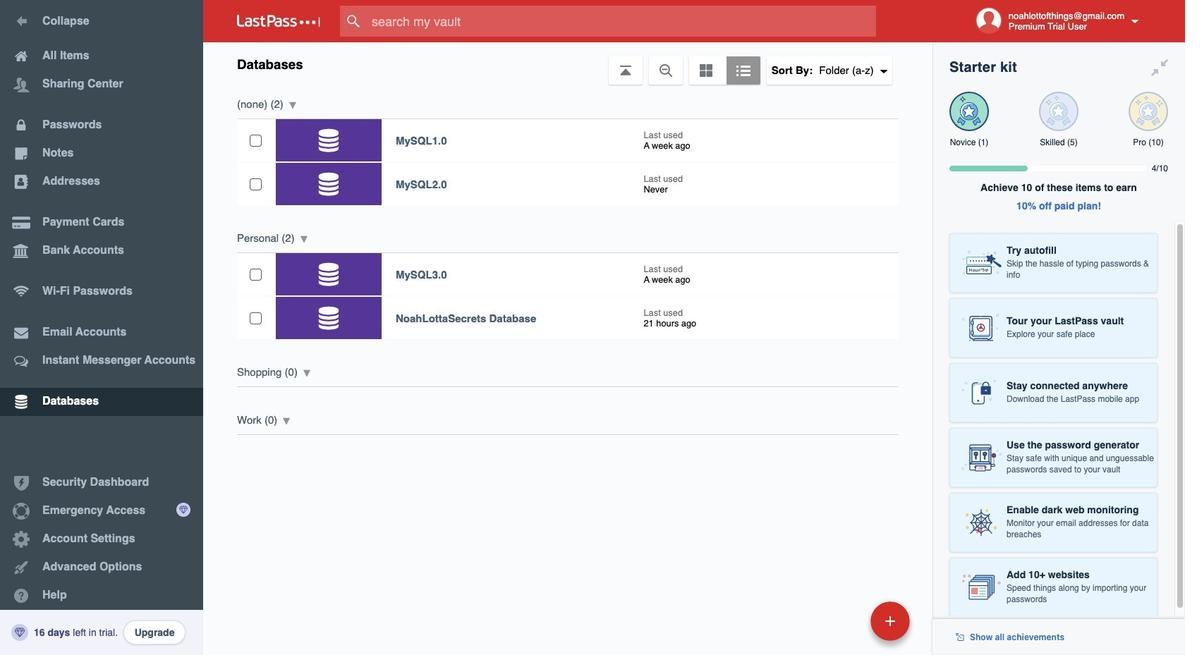 Task type: locate. For each thing, give the bounding box(es) containing it.
lastpass image
[[237, 15, 320, 28]]



Task type: vqa. For each thing, say whether or not it's contained in the screenshot.
"Main navigation" Navigation
yes



Task type: describe. For each thing, give the bounding box(es) containing it.
vault options navigation
[[203, 42, 933, 85]]

search my vault text field
[[340, 6, 904, 37]]

new item element
[[774, 601, 915, 642]]

new item navigation
[[774, 598, 919, 656]]

Search search field
[[340, 6, 904, 37]]

main navigation navigation
[[0, 0, 203, 656]]



